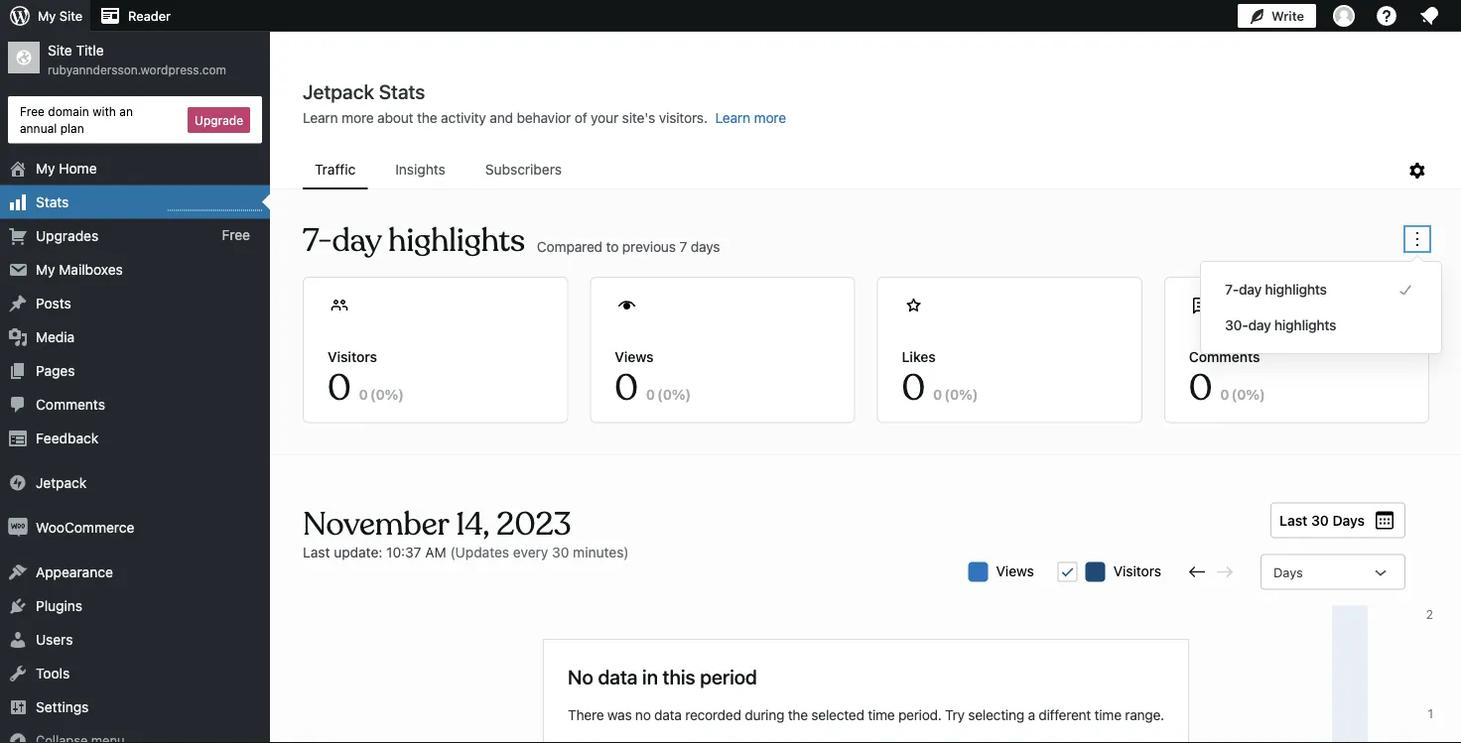 Task type: locate. For each thing, give the bounding box(es) containing it.
the
[[417, 110, 437, 126], [788, 707, 808, 724]]

woocommerce link
[[0, 511, 270, 545]]

day for 30-day highlights button
[[1249, 317, 1271, 334]]

period
[[700, 665, 757, 689]]

compared to previous 7 days
[[537, 238, 720, 255]]

1 horizontal spatial visitors
[[1114, 563, 1162, 579]]

None checkbox
[[1058, 562, 1078, 582]]

traffic
[[315, 161, 356, 178]]

0 vertical spatial data
[[598, 665, 638, 689]]

1 horizontal spatial 30
[[1312, 512, 1329, 529]]

3 ( from the left
[[945, 386, 950, 403]]

0 vertical spatial my
[[38, 8, 56, 23]]

free inside free domain with an annual plan
[[20, 104, 45, 118]]

menu inside jetpack stats main content
[[303, 152, 1406, 190]]

1 horizontal spatial days
[[1333, 512, 1365, 529]]

1 vertical spatial img image
[[8, 518, 28, 538]]

1 vertical spatial last
[[303, 544, 330, 561]]

my left home
[[36, 160, 55, 176]]

1 ( from the left
[[370, 386, 376, 403]]

img image inside the jetpack link
[[8, 473, 28, 493]]

my site
[[38, 8, 83, 23]]

posts
[[36, 295, 71, 311]]

0 horizontal spatial 7-day highlights
[[303, 221, 525, 261]]

stats link
[[0, 185, 270, 219]]

2 vertical spatial day
[[1249, 317, 1271, 334]]

november
[[303, 504, 449, 545]]

upgrade button
[[188, 107, 250, 133]]

0 vertical spatial days
[[1333, 512, 1365, 529]]

7-day highlights up 30-day highlights at the right of the page
[[1225, 281, 1327, 298]]

your
[[591, 110, 619, 126]]

comments
[[1189, 349, 1260, 365], [36, 396, 105, 413]]

pages
[[36, 363, 75, 379]]

1 horizontal spatial data
[[654, 707, 682, 724]]

2 vertical spatial my
[[36, 261, 55, 278]]

my mailboxes
[[36, 261, 123, 278]]

0 vertical spatial 7-
[[303, 221, 332, 261]]

img image left jetpack
[[8, 473, 28, 493]]

a
[[1028, 707, 1035, 724]]

different
[[1039, 707, 1091, 724]]

days up days dropdown button
[[1333, 512, 1365, 529]]

day up 30-
[[1239, 281, 1262, 298]]

my
[[38, 8, 56, 23], [36, 160, 55, 176], [36, 261, 55, 278]]

30 right every
[[552, 544, 569, 561]]

0
[[328, 366, 351, 412], [615, 366, 638, 412], [902, 366, 926, 412], [1189, 366, 1213, 412], [359, 386, 368, 403], [376, 386, 385, 403], [646, 386, 655, 403], [663, 386, 672, 403], [934, 386, 943, 403], [950, 386, 959, 403], [1221, 386, 1230, 403], [1237, 386, 1246, 403]]

0 vertical spatial highlights
[[388, 221, 525, 261]]

( inside the "likes 0 0 ( 0 %)"
[[945, 386, 950, 403]]

4 %) from the left
[[1246, 386, 1266, 403]]

last 30 days button
[[1271, 503, 1406, 539]]

highlights down 7-day highlights button
[[1275, 317, 1337, 334]]

media link
[[0, 320, 270, 354]]

3 %) from the left
[[959, 386, 979, 403]]

about
[[377, 110, 414, 126]]

free domain with an annual plan
[[20, 104, 133, 135]]

0 horizontal spatial last
[[303, 544, 330, 561]]

reader
[[128, 8, 171, 23]]

last inside last 30 days button
[[1280, 512, 1308, 529]]

jetpack link
[[0, 466, 270, 500]]

( inside visitors 0 0 ( 0 %)
[[370, 386, 376, 403]]

0 vertical spatial 30
[[1312, 512, 1329, 529]]

1 vertical spatial site
[[48, 42, 72, 59]]

my left reader link on the left top of the page
[[38, 8, 56, 23]]

comments up feedback
[[36, 396, 105, 413]]

time left range.
[[1095, 707, 1122, 724]]

0 horizontal spatial 7-
[[303, 221, 332, 261]]

highlights up 30-day highlights at the right of the page
[[1265, 281, 1327, 298]]

0 vertical spatial views
[[615, 349, 654, 365]]

14,
[[456, 504, 490, 545]]

upgrade
[[195, 113, 243, 127]]

help image
[[1375, 4, 1399, 28]]

comments down 30-
[[1189, 349, 1260, 365]]

30 inside button
[[1312, 512, 1329, 529]]

settings
[[36, 699, 89, 715]]

(
[[370, 386, 376, 403], [657, 386, 663, 403], [945, 386, 950, 403], [1232, 386, 1237, 403]]

1 vertical spatial highlights
[[1265, 281, 1327, 298]]

0 vertical spatial free
[[20, 104, 45, 118]]

1 vertical spatial 7-day highlights
[[1225, 281, 1327, 298]]

time left period.
[[868, 707, 895, 724]]

7-
[[303, 221, 332, 261], [1225, 281, 1239, 298]]

0 vertical spatial comments
[[1189, 349, 1260, 365]]

minutes)
[[573, 544, 629, 561]]

users
[[36, 632, 73, 648]]

1 vertical spatial 30
[[552, 544, 569, 561]]

pages link
[[0, 354, 270, 388]]

free for free
[[222, 227, 250, 244]]

1 vertical spatial day
[[1239, 281, 1262, 298]]

days
[[691, 238, 720, 255]]

visitors inside visitors 0 0 ( 0 %)
[[328, 349, 377, 365]]

site up the title
[[59, 8, 83, 23]]

( for likes 0 0 ( 0 %)
[[945, 386, 950, 403]]

30-day highlights
[[1225, 317, 1337, 334]]

last up days dropdown button
[[1280, 512, 1308, 529]]

0 horizontal spatial visitors
[[328, 349, 377, 365]]

menu containing traffic
[[303, 152, 1406, 190]]

img image left woocommerce
[[8, 518, 28, 538]]

1 vertical spatial comments
[[36, 396, 105, 413]]

to
[[606, 238, 619, 255]]

%) inside views 0 0 ( 0 %)
[[672, 386, 691, 403]]

site inside site title rubyanndersson.wordpress.com
[[48, 42, 72, 59]]

0 vertical spatial visitors
[[328, 349, 377, 365]]

2 %) from the left
[[672, 386, 691, 403]]

7-day highlights down insights link
[[303, 221, 525, 261]]

write link
[[1238, 0, 1317, 32]]

img image
[[8, 473, 28, 493], [8, 518, 28, 538]]

an
[[119, 104, 133, 118]]

1 horizontal spatial 7-day highlights
[[1225, 281, 1327, 298]]

views inside views 0 0 ( 0 %)
[[615, 349, 654, 365]]

learn more link
[[715, 110, 786, 126]]

( for comments 0 0 ( 0 %)
[[1232, 386, 1237, 403]]

0 vertical spatial day
[[332, 221, 381, 261]]

7- up 30-
[[1225, 281, 1239, 298]]

day inside jetpack stats main content
[[332, 221, 381, 261]]

my for my home
[[36, 160, 55, 176]]

( inside the comments 0 0 ( 0 %)
[[1232, 386, 1237, 403]]

activity
[[441, 110, 486, 126]]

site title rubyanndersson.wordpress.com
[[48, 42, 226, 77]]

0 vertical spatial img image
[[8, 473, 28, 493]]

1 vertical spatial visitors
[[1114, 563, 1162, 579]]

tools link
[[0, 657, 270, 691]]

days inside button
[[1333, 512, 1365, 529]]

0 horizontal spatial free
[[20, 104, 45, 118]]

my mailboxes link
[[0, 253, 270, 287]]

site left the title
[[48, 42, 72, 59]]

0 horizontal spatial days
[[1274, 565, 1303, 580]]

0 horizontal spatial views
[[615, 349, 654, 365]]

am
[[425, 544, 446, 561]]

likes 0 0 ( 0 %)
[[902, 349, 979, 412]]

day down traffic 'link'
[[332, 221, 381, 261]]

upgrades
[[36, 227, 98, 244]]

1 vertical spatial views
[[997, 563, 1034, 579]]

2 vertical spatial highlights
[[1275, 317, 1337, 334]]

0 horizontal spatial comments
[[36, 396, 105, 413]]

4 ( from the left
[[1232, 386, 1237, 403]]

1 horizontal spatial last
[[1280, 512, 1308, 529]]

jetpack stats
[[303, 79, 425, 103]]

img image for jetpack
[[8, 473, 28, 493]]

0 vertical spatial 7-day highlights
[[303, 221, 525, 261]]

30
[[1312, 512, 1329, 529], [552, 544, 569, 561]]

comments inside the comments 0 0 ( 0 %)
[[1189, 349, 1260, 365]]

1 vertical spatial days
[[1274, 565, 1303, 580]]

2 img image from the top
[[8, 518, 28, 538]]

visitors for visitors 0 0 ( 0 %)
[[328, 349, 377, 365]]

%) inside visitors 0 0 ( 0 %)
[[385, 386, 404, 403]]

try
[[945, 707, 965, 724]]

1 vertical spatial the
[[788, 707, 808, 724]]

%) inside the "likes 0 0 ( 0 %)"
[[959, 386, 979, 403]]

domain
[[48, 104, 89, 118]]

day
[[332, 221, 381, 261], [1239, 281, 1262, 298], [1249, 317, 1271, 334]]

free up annual plan
[[20, 104, 45, 118]]

highlights down insights link
[[388, 221, 525, 261]]

0 vertical spatial the
[[417, 110, 437, 126]]

visitors 0 0 ( 0 %)
[[328, 349, 404, 412]]

reader link
[[90, 0, 179, 32]]

1 img image from the top
[[8, 473, 28, 493]]

days down the last 30 days
[[1274, 565, 1303, 580]]

2023
[[497, 504, 571, 545]]

more
[[342, 110, 374, 126]]

highest hourly views 0 image
[[168, 198, 262, 211]]

days
[[1333, 512, 1365, 529], [1274, 565, 1303, 580]]

%) for visitors 0 0 ( 0 %)
[[385, 386, 404, 403]]

1 vertical spatial my
[[36, 160, 55, 176]]

7- down traffic 'link'
[[303, 221, 332, 261]]

%)
[[385, 386, 404, 403], [672, 386, 691, 403], [959, 386, 979, 403], [1246, 386, 1266, 403]]

30-
[[1225, 317, 1249, 334]]

1 horizontal spatial views
[[997, 563, 1034, 579]]

the right 'about'
[[417, 110, 437, 126]]

last inside 'november 14, 2023 last update: 10:37 am (updates every 30 minutes)'
[[303, 544, 330, 561]]

last left update:
[[303, 544, 330, 561]]

data left in
[[598, 665, 638, 689]]

highlights
[[388, 221, 525, 261], [1265, 281, 1327, 298], [1275, 317, 1337, 334]]

( inside views 0 0 ( 0 %)
[[657, 386, 663, 403]]

( for views 0 0 ( 0 %)
[[657, 386, 663, 403]]

my up 'posts'
[[36, 261, 55, 278]]

0 horizontal spatial time
[[868, 707, 895, 724]]

day up the comments 0 0 ( 0 %)
[[1249, 317, 1271, 334]]

0 horizontal spatial 30
[[552, 544, 569, 561]]

2 time from the left
[[1095, 707, 1122, 724]]

visitors
[[328, 349, 377, 365], [1114, 563, 1162, 579]]

my home link
[[0, 152, 270, 185]]

1 horizontal spatial the
[[788, 707, 808, 724]]

2 ( from the left
[[657, 386, 663, 403]]

0 horizontal spatial the
[[417, 110, 437, 126]]

views for views 0 0 ( 0 %)
[[615, 349, 654, 365]]

free down highest hourly views 0 image
[[222, 227, 250, 244]]

1 %) from the left
[[385, 386, 404, 403]]

1 horizontal spatial comments
[[1189, 349, 1260, 365]]

1 horizontal spatial free
[[222, 227, 250, 244]]

there
[[568, 707, 604, 724]]

comments for comments 0 0 ( 0 %)
[[1189, 349, 1260, 365]]

1 horizontal spatial 7-
[[1225, 281, 1239, 298]]

appearance link
[[0, 556, 270, 589]]

1 vertical spatial 7-
[[1225, 281, 1239, 298]]

free for free domain with an annual plan
[[20, 104, 45, 118]]

views for views
[[997, 563, 1034, 579]]

rubyanndersson.wordpress.com
[[48, 63, 226, 77]]

100,000 2 1
[[1388, 608, 1434, 721]]

1 horizontal spatial time
[[1095, 707, 1122, 724]]

%) inside the comments 0 0 ( 0 %)
[[1246, 386, 1266, 403]]

7- inside button
[[1225, 281, 1239, 298]]

tooltip
[[1191, 251, 1443, 354]]

visitors.
[[659, 110, 708, 126]]

0 vertical spatial last
[[1280, 512, 1308, 529]]

1 vertical spatial free
[[222, 227, 250, 244]]

days button
[[1261, 555, 1406, 590]]

the right during
[[788, 707, 808, 724]]

woocommerce
[[36, 519, 134, 536]]

the inside jetpack stats learn more about the activity and behavior of your site's visitors. learn more
[[417, 110, 437, 126]]

likes
[[902, 349, 936, 365]]

views
[[615, 349, 654, 365], [997, 563, 1034, 579]]

menu
[[303, 152, 1406, 190]]

30 up days dropdown button
[[1312, 512, 1329, 529]]

data right no in the bottom left of the page
[[654, 707, 682, 724]]

data
[[598, 665, 638, 689], [654, 707, 682, 724]]

no data in this period
[[568, 665, 757, 689]]

img image inside woocommerce link
[[8, 518, 28, 538]]



Task type: describe. For each thing, give the bounding box(es) containing it.
1 vertical spatial data
[[654, 707, 682, 724]]

november 14, 2023 last update: 10:37 am (updates every 30 minutes)
[[303, 504, 629, 561]]

highlights for 30-day highlights button
[[1275, 317, 1337, 334]]

10:37
[[386, 544, 422, 561]]

feedback link
[[0, 422, 270, 455]]

recorded
[[685, 707, 741, 724]]

was
[[608, 707, 632, 724]]

learn
[[303, 110, 338, 126]]

img image for woocommerce
[[8, 518, 28, 538]]

period.
[[899, 707, 942, 724]]

1
[[1428, 707, 1434, 721]]

7-day highlights inside 7-day highlights button
[[1225, 281, 1327, 298]]

my profile image
[[1334, 5, 1355, 27]]

this
[[663, 665, 696, 689]]

users link
[[0, 623, 270, 657]]

30-day highlights button
[[1225, 314, 1418, 338]]

write
[[1272, 8, 1305, 23]]

site's
[[622, 110, 655, 126]]

7
[[680, 238, 687, 255]]

comments link
[[0, 388, 270, 422]]

visitors for visitors
[[1114, 563, 1162, 579]]

subscribers
[[485, 161, 562, 178]]

mailboxes
[[59, 261, 123, 278]]

settings link
[[0, 691, 270, 724]]

%) for views 0 0 ( 0 %)
[[672, 386, 691, 403]]

selecting
[[968, 707, 1025, 724]]

my for my mailboxes
[[36, 261, 55, 278]]

highlights for 7-day highlights button
[[1265, 281, 1327, 298]]

jetpack
[[36, 475, 87, 491]]

manage your notifications image
[[1418, 4, 1442, 28]]

comments 0 0 ( 0 %)
[[1189, 349, 1266, 412]]

plugins link
[[0, 589, 270, 623]]

none checkbox inside jetpack stats main content
[[1058, 562, 1078, 582]]

behavior
[[517, 110, 571, 126]]

and
[[490, 110, 513, 126]]

30 inside 'november 14, 2023 last update: 10:37 am (updates every 30 minutes)'
[[552, 544, 569, 561]]

posts link
[[0, 287, 270, 320]]

(updates
[[450, 544, 509, 561]]

annual plan
[[20, 121, 84, 135]]

my home
[[36, 160, 97, 176]]

2
[[1427, 608, 1434, 622]]

tooltip containing 7-day highlights
[[1191, 251, 1443, 354]]

feedback
[[36, 430, 98, 446]]

jetpack stats learn more about the activity and behavior of your site's visitors. learn more
[[303, 79, 786, 126]]

day for 7-day highlights button
[[1239, 281, 1262, 298]]

views 0 0 ( 0 %)
[[615, 349, 691, 412]]

plugins
[[36, 598, 82, 614]]

1 time from the left
[[868, 707, 895, 724]]

my for my site
[[38, 8, 56, 23]]

traffic link
[[303, 152, 368, 188]]

( for visitors 0 0 ( 0 %)
[[370, 386, 376, 403]]

comments for comments
[[36, 396, 105, 413]]

with
[[93, 104, 116, 118]]

no
[[635, 707, 651, 724]]

100,000
[[1388, 608, 1434, 622]]

insights link
[[384, 152, 458, 188]]

0 horizontal spatial data
[[598, 665, 638, 689]]

stats
[[36, 194, 69, 210]]

appearance
[[36, 564, 113, 580]]

0 vertical spatial site
[[59, 8, 83, 23]]

my site link
[[0, 0, 90, 32]]

7-day highlights inside jetpack stats main content
[[303, 221, 525, 261]]

compared
[[537, 238, 603, 255]]

%) for likes 0 0 ( 0 %)
[[959, 386, 979, 403]]

every
[[513, 544, 548, 561]]

days inside dropdown button
[[1274, 565, 1303, 580]]

subscribers link
[[473, 152, 574, 188]]

in
[[642, 665, 658, 689]]

last 30 days
[[1280, 512, 1365, 529]]

home
[[59, 160, 97, 176]]

no
[[568, 665, 594, 689]]

range.
[[1125, 707, 1165, 724]]

title
[[76, 42, 104, 59]]

tools
[[36, 665, 70, 682]]

update:
[[334, 544, 383, 561]]

there was no data recorded during the selected time period. try selecting a different time range.
[[568, 707, 1165, 724]]

insights
[[395, 161, 446, 178]]

7- inside jetpack stats main content
[[303, 221, 332, 261]]

highlights inside jetpack stats main content
[[388, 221, 525, 261]]

previous
[[622, 238, 676, 255]]

of
[[575, 110, 587, 126]]

%) for comments 0 0 ( 0 %)
[[1246, 386, 1266, 403]]

jetpack stats main content
[[271, 78, 1462, 744]]

selected
[[812, 707, 865, 724]]

during
[[745, 707, 785, 724]]

media
[[36, 329, 75, 345]]



Task type: vqa. For each thing, say whether or not it's contained in the screenshot.
closed icon
no



